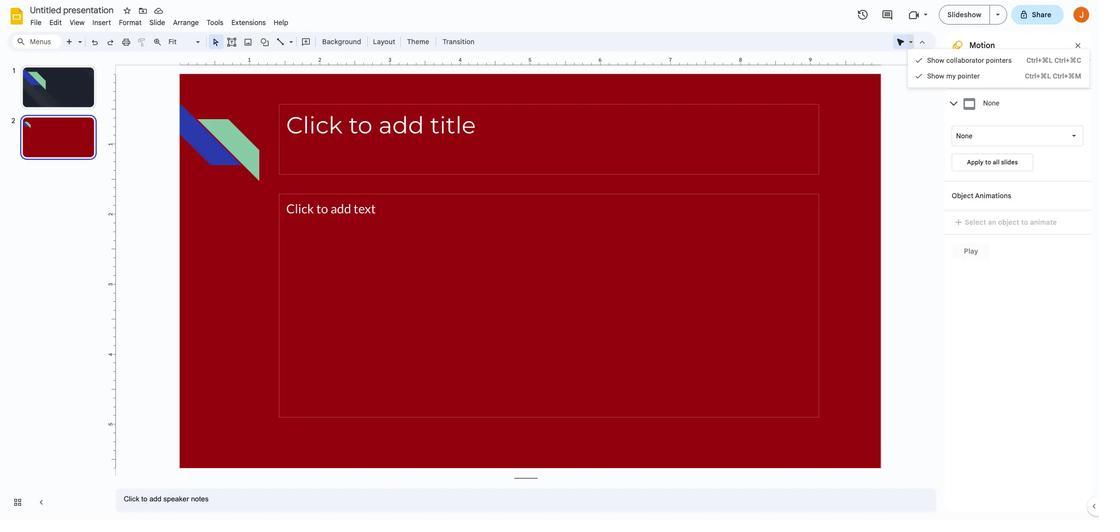 Task type: vqa. For each thing, say whether or not it's contained in the screenshot.
DIAGRAM D element
no



Task type: locate. For each thing, give the bounding box(es) containing it.
menu bar containing file
[[27, 13, 292, 29]]

0 vertical spatial to
[[986, 159, 992, 166]]

0 horizontal spatial slide
[[150, 18, 165, 27]]

edit menu item
[[46, 17, 66, 29]]

insert
[[93, 18, 111, 27]]

slides
[[1002, 159, 1019, 166]]

Menus field
[[12, 35, 61, 49]]

to inside none tab panel
[[986, 159, 992, 166]]

menu
[[909, 49, 1090, 87]]

extensions
[[232, 18, 266, 27]]

0 vertical spatial none
[[984, 99, 1000, 107]]

none up apply
[[957, 132, 973, 140]]

ctrl+⌘l for ctrl+⌘l ctrl+⌘m
[[1026, 72, 1052, 80]]

0 horizontal spatial none
[[957, 132, 973, 140]]

0 horizontal spatial to
[[986, 159, 992, 166]]

apply to all slides
[[968, 159, 1019, 166]]

1 vertical spatial none
[[957, 132, 973, 140]]

to left all
[[986, 159, 992, 166]]

to
[[986, 159, 992, 166], [1022, 218, 1029, 227]]

arrange menu item
[[169, 17, 203, 29]]

transition down the pointers
[[970, 70, 1002, 79]]

motion section
[[944, 32, 1092, 513]]

background button
[[318, 34, 366, 49]]

navigation
[[0, 56, 108, 521]]

0 vertical spatial ctrl+⌘l
[[1027, 57, 1053, 64]]

animate
[[1031, 218, 1058, 227]]

file menu item
[[27, 17, 46, 29]]

background
[[322, 37, 361, 46]]

o
[[936, 57, 940, 64]]

0 horizontal spatial transition
[[443, 37, 475, 46]]

show m y pointer
[[928, 72, 980, 80]]

none down slide transition
[[984, 99, 1000, 107]]

slide inside menu item
[[150, 18, 165, 27]]

to right object at the top of the page
[[1022, 218, 1029, 227]]

view
[[70, 18, 85, 27]]

slide transition
[[952, 70, 1002, 79]]

Zoom field
[[166, 35, 204, 49]]

0 vertical spatial slide
[[150, 18, 165, 27]]

transition right theme button
[[443, 37, 475, 46]]

format menu item
[[115, 17, 146, 29]]

1 vertical spatial to
[[1022, 218, 1029, 227]]

menu containing sh
[[909, 49, 1090, 87]]

Zoom text field
[[167, 35, 195, 49]]

show
[[928, 72, 945, 80]]

share button
[[1012, 5, 1064, 25]]

presentation options image
[[996, 14, 1000, 16]]

slide inside motion section
[[952, 70, 968, 79]]

y
[[953, 72, 956, 80]]

slideshow button
[[940, 5, 990, 25]]

sh
[[928, 57, 936, 64]]

1 horizontal spatial transition
[[970, 70, 1002, 79]]

format
[[119, 18, 142, 27]]

1 horizontal spatial slide
[[952, 70, 968, 79]]

object animations
[[952, 192, 1012, 200]]

play button
[[952, 243, 991, 260]]

ctrl+⌘l
[[1027, 57, 1053, 64], [1026, 72, 1052, 80]]

1 vertical spatial ctrl+⌘l
[[1026, 72, 1052, 80]]

1 vertical spatial transition
[[970, 70, 1002, 79]]

Rename text field
[[27, 4, 119, 16]]

transition
[[443, 37, 475, 46], [970, 70, 1002, 79]]

new slide with layout image
[[76, 35, 82, 39]]

slide menu item
[[146, 17, 169, 29]]

none
[[984, 99, 1000, 107], [957, 132, 973, 140]]

tools menu item
[[203, 17, 228, 29]]

sh o w collaborator pointers
[[928, 57, 1012, 64]]

apply
[[968, 159, 984, 166]]

theme button
[[403, 34, 434, 49]]

navigation inside motion application
[[0, 56, 108, 521]]

animations
[[976, 192, 1012, 200]]

select an object to animate
[[966, 218, 1058, 227]]

menu bar inside menu bar banner
[[27, 13, 292, 29]]

tools
[[207, 18, 224, 27]]

pointer
[[958, 72, 980, 80]]

layout
[[373, 37, 396, 46]]

ctrl+⌘l inside 'element'
[[1027, 57, 1053, 64]]

slide
[[150, 18, 165, 27], [952, 70, 968, 79]]

ctrl+⌘l up ctrl+⌘l ctrl+⌘m element
[[1027, 57, 1053, 64]]

1 horizontal spatial none
[[984, 99, 1000, 107]]

show my pointer m element
[[928, 72, 983, 80]]

0 vertical spatial transition
[[443, 37, 475, 46]]

menu bar
[[27, 13, 292, 29]]

1 vertical spatial slide
[[952, 70, 968, 79]]

slide for slide
[[150, 18, 165, 27]]

ctrl+⌘l down 'ctrl+⌘l ctrl+⌘c' 'element' on the right
[[1026, 72, 1052, 80]]

help menu item
[[270, 17, 292, 29]]



Task type: describe. For each thing, give the bounding box(es) containing it.
main toolbar
[[35, 0, 480, 434]]

apply to all slides button
[[952, 154, 1034, 172]]

1 horizontal spatial to
[[1022, 218, 1029, 227]]

help
[[274, 18, 289, 27]]

transition inside button
[[443, 37, 475, 46]]

slideshow
[[948, 10, 982, 19]]

transition button
[[438, 34, 479, 49]]

all
[[993, 159, 1000, 166]]

select
[[966, 218, 987, 227]]

mode and view toolbar
[[893, 32, 931, 52]]

insert image image
[[243, 35, 254, 49]]

ctrl+⌘c
[[1055, 57, 1082, 64]]

none inside tab panel
[[957, 132, 973, 140]]

collaborator
[[947, 57, 985, 64]]

play
[[965, 247, 979, 256]]

select an object to animate button
[[952, 217, 1064, 229]]

object
[[952, 192, 974, 200]]

w
[[940, 57, 945, 64]]

none inside tab
[[984, 99, 1000, 107]]

menu inside motion application
[[909, 49, 1090, 87]]

shape image
[[259, 35, 271, 49]]

ctrl+⌘m
[[1054, 72, 1082, 80]]

none tab panel
[[948, 118, 1092, 181]]

Star checkbox
[[120, 4, 134, 18]]

m
[[947, 72, 953, 80]]

show collaborator pointers o element
[[928, 57, 1015, 64]]

menu bar banner
[[0, 0, 1100, 521]]

ctrl+⌘l ctrl+⌘c
[[1027, 57, 1082, 64]]

ctrl+⌘l ctrl+⌘m element
[[1014, 71, 1082, 81]]

transition inside motion section
[[970, 70, 1002, 79]]

theme
[[407, 37, 430, 46]]

ctrl+⌘l ctrl+⌘c element
[[1015, 56, 1082, 65]]

none tab
[[948, 88, 1092, 118]]

share
[[1033, 10, 1052, 19]]

pointers
[[987, 57, 1012, 64]]

arrange
[[173, 18, 199, 27]]

insert menu item
[[89, 17, 115, 29]]

ctrl+⌘l for ctrl+⌘l ctrl+⌘c
[[1027, 57, 1053, 64]]

edit
[[49, 18, 62, 27]]

layout button
[[370, 34, 399, 49]]

object
[[999, 218, 1020, 227]]

motion
[[970, 41, 996, 51]]

none option
[[957, 131, 973, 141]]

ctrl+⌘l ctrl+⌘m
[[1026, 72, 1082, 80]]

an
[[989, 218, 997, 227]]

extensions menu item
[[228, 17, 270, 29]]

view menu item
[[66, 17, 89, 29]]

motion application
[[0, 0, 1100, 521]]

file
[[30, 18, 42, 27]]

slide for slide transition
[[952, 70, 968, 79]]



